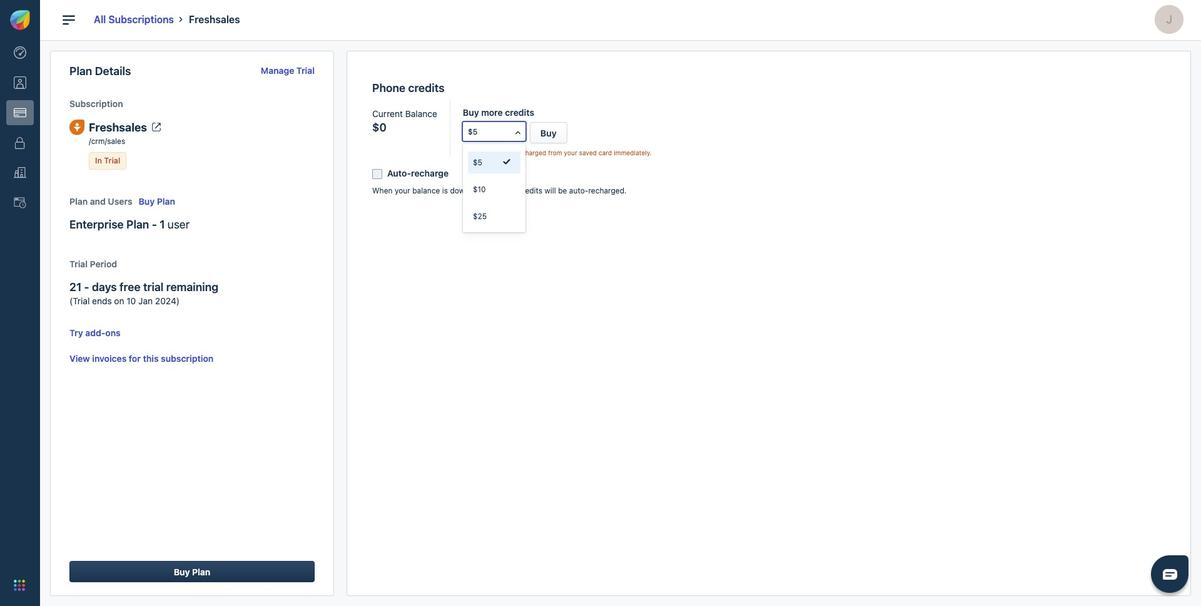 Task type: describe. For each thing, give the bounding box(es) containing it.
try
[[69, 328, 83, 338]]

more
[[482, 107, 503, 118]]

freshsales image
[[69, 120, 85, 135]]

21
[[69, 280, 82, 293]]

0 vertical spatial -
[[152, 218, 157, 231]]

0 vertical spatial credits
[[408, 81, 445, 95]]

neo admin center image
[[14, 46, 26, 59]]

buy more credits
[[463, 107, 535, 118]]

security image
[[14, 137, 26, 149]]

when your balance is down to $5, phone credits will be auto-recharged.
[[372, 186, 627, 196]]

free
[[120, 280, 141, 293]]

$5 inside $5 dropdown button
[[468, 127, 478, 136]]

10
[[127, 296, 136, 306]]

21 - days free trial remaining ( trial ends on 10 jan 2024 )
[[69, 280, 219, 306]]

trial up 21
[[69, 258, 88, 269]]

the
[[463, 149, 475, 157]]

in trial
[[95, 156, 120, 166]]

0 horizontal spatial be
[[513, 149, 520, 157]]

plan details
[[69, 64, 131, 78]]

freshworks icon image
[[10, 10, 30, 30]]

$5,
[[481, 186, 492, 196]]

1 horizontal spatial be
[[559, 186, 567, 196]]

1 horizontal spatial will
[[545, 186, 556, 196]]

trial
[[143, 280, 164, 293]]

users image
[[14, 76, 26, 89]]

buy for buy plan
[[174, 567, 190, 577]]

users
[[108, 196, 132, 207]]

buy plan button
[[69, 561, 315, 582]]

current
[[372, 109, 403, 119]]

)
[[176, 296, 180, 306]]

all subscriptions
[[94, 14, 174, 25]]

subscription
[[69, 99, 123, 109]]

amount
[[476, 149, 499, 157]]

$10
[[473, 185, 486, 194]]

jan
[[138, 296, 153, 306]]

$25
[[473, 212, 487, 221]]

saved
[[580, 149, 597, 157]]

auto-
[[388, 168, 411, 179]]

enterprise plan - 1 user
[[69, 218, 190, 231]]

plan inside 'button'
[[192, 567, 210, 577]]

subscriptions
[[109, 14, 174, 25]]

1 vertical spatial credits
[[505, 107, 535, 118]]

ons
[[105, 328, 121, 338]]

manage
[[261, 65, 294, 76]]

the amount will be charged from your saved card immediately.
[[463, 149, 652, 157]]

freshworks switcher image
[[14, 580, 25, 591]]

phone credits
[[372, 81, 445, 95]]

2 vertical spatial credits
[[519, 186, 543, 196]]

recharge
[[411, 168, 449, 179]]

buy plan
[[174, 567, 210, 577]]

2024
[[155, 296, 176, 306]]

organization image
[[14, 167, 26, 179]]

0 horizontal spatial freshsales
[[89, 121, 147, 134]]

buy for buy
[[541, 128, 557, 139]]

1
[[160, 218, 165, 231]]

manage trial
[[261, 65, 315, 76]]

user
[[168, 218, 190, 231]]

down
[[450, 186, 470, 196]]

phone
[[372, 81, 406, 95]]

my subscriptions image
[[14, 107, 26, 119]]

trial period
[[69, 258, 117, 269]]

$5 button
[[463, 122, 526, 141]]

try add-ons
[[69, 328, 121, 338]]

0 horizontal spatial will
[[501, 149, 511, 157]]

view
[[69, 353, 90, 364]]



Task type: vqa. For each thing, say whether or not it's contained in the screenshot.
plans
no



Task type: locate. For each thing, give the bounding box(es) containing it.
buy for buy more credits
[[463, 107, 479, 118]]

(
[[69, 296, 73, 306]]

and
[[90, 196, 106, 207]]

- left 1
[[152, 218, 157, 231]]

to
[[472, 186, 479, 196]]

1 horizontal spatial -
[[152, 218, 157, 231]]

enterprise
[[69, 218, 124, 231]]

1 vertical spatial freshsales
[[89, 121, 147, 134]]

plan
[[69, 64, 92, 78], [69, 196, 88, 207], [157, 196, 175, 207], [126, 218, 149, 231], [192, 567, 210, 577]]

charged
[[522, 149, 547, 157]]

will right amount
[[501, 149, 511, 157]]

audit logs image
[[14, 197, 26, 209]]

1 horizontal spatial your
[[564, 149, 578, 157]]

$0
[[372, 121, 387, 134]]

in
[[95, 156, 102, 166]]

$5 up the
[[468, 127, 478, 136]]

immediately.
[[614, 149, 652, 157]]

0 vertical spatial will
[[501, 149, 511, 157]]

remaining
[[166, 280, 219, 293]]

be left charged
[[513, 149, 520, 157]]

recharged.
[[589, 186, 627, 196]]

all
[[94, 14, 106, 25]]

on
[[114, 296, 124, 306]]

your down auto-
[[395, 186, 411, 196]]

be left auto-
[[559, 186, 567, 196]]

auto-recharge
[[388, 168, 449, 179]]

days
[[92, 280, 117, 293]]

view invoices for this subscription
[[69, 353, 214, 364]]

subscription
[[161, 353, 214, 364]]

trial down 21
[[73, 296, 90, 306]]

from
[[549, 149, 563, 157]]

will left auto-
[[545, 186, 556, 196]]

freshsales
[[189, 14, 240, 25], [89, 121, 147, 134]]

buy inside 'button'
[[174, 567, 190, 577]]

None checkbox
[[372, 169, 383, 179]]

ends
[[92, 296, 112, 306]]

credits
[[408, 81, 445, 95], [505, 107, 535, 118], [519, 186, 543, 196]]

0 vertical spatial $5
[[468, 127, 478, 136]]

balance
[[413, 186, 440, 196]]

- inside 21 - days free trial remaining ( trial ends on 10 jan 2024 )
[[84, 280, 89, 293]]

buy inside button
[[541, 128, 557, 139]]

buy button
[[530, 122, 568, 144]]

1 vertical spatial be
[[559, 186, 567, 196]]

1 vertical spatial your
[[395, 186, 411, 196]]

0 vertical spatial your
[[564, 149, 578, 157]]

0 vertical spatial be
[[513, 149, 520, 157]]

this
[[143, 353, 159, 364]]

1 vertical spatial $5
[[473, 158, 483, 167]]

card
[[599, 149, 612, 157]]

1 vertical spatial will
[[545, 186, 556, 196]]

$5
[[468, 127, 478, 136], [473, 158, 483, 167]]

add-
[[85, 328, 105, 338]]

1 horizontal spatial freshsales
[[189, 14, 240, 25]]

profile picture image
[[1156, 5, 1184, 34]]

-
[[152, 218, 157, 231], [84, 280, 89, 293]]

$5 inside list of options menu
[[473, 158, 483, 167]]

1 vertical spatial -
[[84, 280, 89, 293]]

trial right in
[[104, 156, 120, 166]]

trial inside 21 - days free trial remaining ( trial ends on 10 jan 2024 )
[[73, 296, 90, 306]]

when
[[372, 186, 393, 196]]

for
[[129, 353, 141, 364]]

will
[[501, 149, 511, 157], [545, 186, 556, 196]]

balance
[[406, 109, 438, 119]]

- right 21
[[84, 280, 89, 293]]

auto-
[[570, 186, 589, 196]]

current balance $0
[[372, 109, 438, 134]]

all subscriptions link
[[94, 14, 174, 25]]

0 horizontal spatial -
[[84, 280, 89, 293]]

is
[[442, 186, 448, 196]]

period
[[90, 258, 117, 269]]

trial
[[297, 65, 315, 76], [104, 156, 120, 166], [69, 258, 88, 269], [73, 296, 90, 306]]

0 vertical spatial freshsales
[[189, 14, 240, 25]]

credits right more
[[505, 107, 535, 118]]

plan and users buy plan
[[69, 196, 175, 207]]

$5 down the
[[473, 158, 483, 167]]

trial right manage
[[297, 65, 315, 76]]

buy
[[463, 107, 479, 118], [541, 128, 557, 139], [139, 196, 155, 207], [174, 567, 190, 577]]

0 horizontal spatial your
[[395, 186, 411, 196]]

phone
[[494, 186, 516, 196]]

your right from at the top
[[564, 149, 578, 157]]

/crm/sales
[[89, 137, 125, 146]]

invoices
[[92, 353, 127, 364]]

credits right phone
[[519, 186, 543, 196]]

credits up 'balance'
[[408, 81, 445, 95]]

your
[[564, 149, 578, 157], [395, 186, 411, 196]]

details
[[95, 64, 131, 78]]

list of options menu
[[463, 144, 526, 233]]

be
[[513, 149, 520, 157], [559, 186, 567, 196]]



